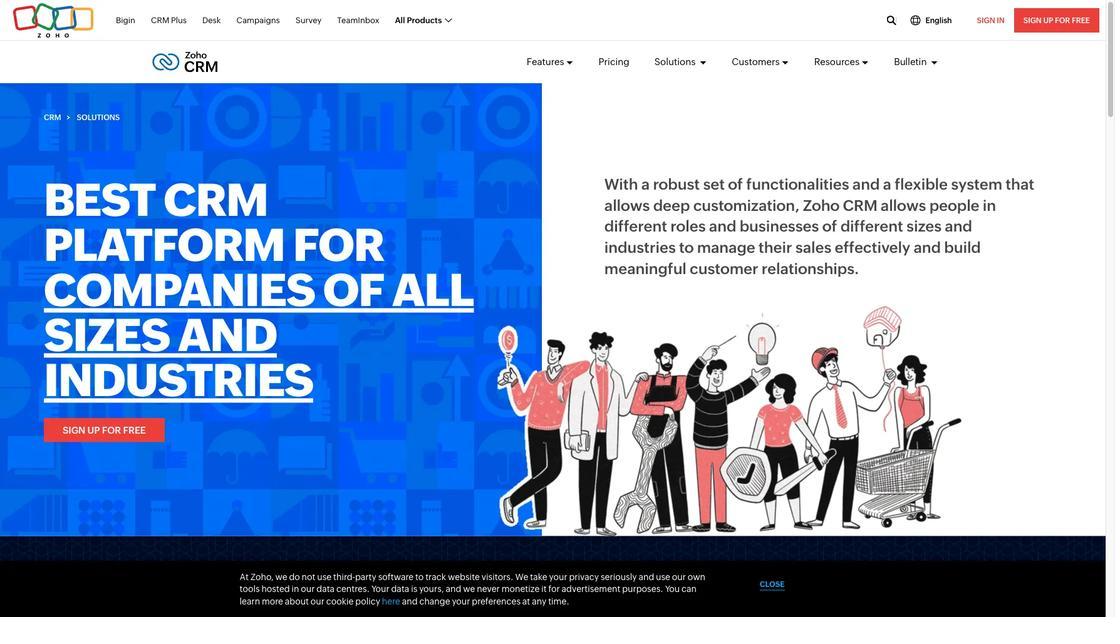 Task type: vqa. For each thing, say whether or not it's contained in the screenshot.
bottom the
no



Task type: describe. For each thing, give the bounding box(es) containing it.
sales
[[796, 239, 832, 256]]

it
[[541, 585, 547, 595]]

policy
[[355, 597, 380, 607]]

relationships.
[[762, 260, 860, 278]]

meaningful
[[605, 260, 687, 278]]

their
[[759, 239, 792, 256]]

monetize
[[502, 585, 540, 595]]

campaigns
[[237, 16, 280, 25]]

your
[[372, 585, 390, 595]]

pricing link
[[599, 45, 630, 79]]

campaigns link
[[237, 9, 280, 32]]

to inside at zoho, we do not use third-party software to track website visitors. we take your privacy seriously and use our own tools hosted in our data centres. your data is yours, and we never monetize it for advertisement purposes. you can learn more about our cookie policy
[[415, 572, 424, 582]]

resources
[[814, 56, 860, 67]]

learn
[[240, 597, 260, 607]]

1 different from the left
[[605, 218, 667, 235]]

system
[[951, 176, 1003, 193]]

roles
[[671, 218, 706, 235]]

sign for bottommost sign up for free link
[[63, 425, 85, 436]]

desk
[[202, 16, 221, 25]]

sizes inside with a robust set of functionalities and a flexible system that allows deep customization, zoho crm allows people in different roles and businesses of different sizes and industries to manage their sales effectively and build meaningful customer relationships.
[[907, 218, 942, 235]]

seriously
[[601, 572, 637, 582]]

1 vertical spatial sign up for free link
[[44, 419, 165, 443]]

products
[[407, 16, 442, 25]]

yours,
[[419, 585, 444, 595]]

2 a from the left
[[883, 176, 892, 193]]

survey link
[[296, 9, 322, 32]]

best
[[44, 174, 156, 226]]

centres.
[[336, 585, 370, 595]]

take
[[530, 572, 547, 582]]

not
[[302, 572, 315, 582]]

do
[[289, 572, 300, 582]]

up for the top sign up for free link
[[1044, 16, 1054, 24]]

1 horizontal spatial we
[[463, 585, 475, 595]]

solutions link
[[655, 45, 707, 79]]

1 horizontal spatial of
[[728, 176, 743, 193]]

change
[[419, 597, 450, 607]]

for inside at zoho, we do not use third-party software to track website visitors. we take your privacy seriously and use our own tools hosted in our data centres. your data is yours, and we never monetize it for advertisement purposes. you can learn more about our cookie policy
[[549, 585, 560, 595]]

companies of all sizes and industries
[[44, 264, 474, 406]]

industries inside with a robust set of functionalities and a flexible system that allows deep customization, zoho crm allows people in different roles and businesses of different sizes and industries to manage their sales effectively and build meaningful customer relationships.
[[605, 239, 676, 256]]

effectively
[[835, 239, 911, 256]]

sign in link
[[968, 8, 1014, 33]]

at zoho, we do not use third-party software to track website visitors. we take your privacy seriously and use our own tools hosted in our data centres. your data is yours, and we never monetize it for advertisement purposes. you can learn more about our cookie policy
[[240, 572, 706, 607]]

track
[[426, 572, 446, 582]]

pricing
[[599, 56, 630, 67]]

in inside at zoho, we do not use third-party software to track website visitors. we take your privacy seriously and use our own tools hosted in our data centres. your data is yours, and we never monetize it for advertisement purposes. you can learn more about our cookie policy
[[292, 585, 299, 595]]

and inside the 'companies of all sizes and industries'
[[178, 309, 277, 361]]

is
[[411, 585, 418, 595]]

bigin link
[[116, 9, 135, 32]]

plus
[[171, 16, 187, 25]]

crm plus
[[151, 16, 187, 25]]

manage
[[697, 239, 755, 256]]

tools
[[240, 585, 260, 595]]

best crm platform for
[[44, 174, 384, 271]]

bulletin
[[894, 56, 929, 67]]

all products link
[[395, 9, 451, 32]]

2 allows from the left
[[881, 197, 926, 214]]

sign
[[977, 16, 995, 24]]

0 horizontal spatial we
[[275, 572, 287, 582]]

english
[[926, 16, 952, 24]]

0 horizontal spatial your
[[452, 597, 470, 607]]

customer
[[690, 260, 758, 278]]

crm link
[[44, 113, 61, 122]]

in inside with a robust set of functionalities and a flexible system that allows deep customization, zoho crm allows people in different roles and businesses of different sizes and industries to manage their sales effectively and build meaningful customer relationships.
[[983, 197, 996, 214]]

features link
[[527, 45, 574, 79]]

at
[[522, 597, 530, 607]]

we
[[515, 572, 528, 582]]

2 use from the left
[[656, 572, 670, 582]]

sign up for free for the top sign up for free link
[[1024, 16, 1090, 24]]

zoho
[[803, 197, 840, 214]]

platform
[[44, 219, 285, 271]]

1 vertical spatial our
[[301, 585, 315, 595]]

free for bottommost sign up for free link
[[123, 425, 146, 436]]

you
[[665, 585, 680, 595]]

features
[[527, 56, 564, 67]]

people
[[930, 197, 980, 214]]

deep
[[653, 197, 690, 214]]

up for bottommost sign up for free link
[[87, 425, 100, 436]]

can
[[682, 585, 697, 595]]

zoho,
[[251, 572, 274, 582]]

customers
[[732, 56, 780, 67]]

your inside at zoho, we do not use third-party software to track website visitors. we take your privacy seriously and use our own tools hosted in our data centres. your data is yours, and we never monetize it for advertisement purposes. you can learn more about our cookie policy
[[549, 572, 567, 582]]

time.
[[548, 597, 569, 607]]

0 vertical spatial sign up for free link
[[1014, 8, 1100, 33]]

teaminbox link
[[337, 9, 379, 32]]

2 different from the left
[[841, 218, 903, 235]]

more
[[262, 597, 283, 607]]

purposes.
[[622, 585, 663, 595]]

teaminbox
[[337, 16, 379, 25]]



Task type: locate. For each thing, give the bounding box(es) containing it.
data down software
[[391, 585, 409, 595]]

preferences
[[472, 597, 521, 607]]

third-
[[333, 572, 355, 582]]

hosted
[[262, 585, 290, 595]]

free for the top sign up for free link
[[1072, 16, 1090, 24]]

0 vertical spatial sizes
[[907, 218, 942, 235]]

our
[[672, 572, 686, 582], [301, 585, 315, 595], [311, 597, 325, 607]]

different down deep
[[605, 218, 667, 235]]

we down website
[[463, 585, 475, 595]]

we
[[275, 572, 287, 582], [463, 585, 475, 595]]

0 vertical spatial of
[[728, 176, 743, 193]]

free
[[1072, 16, 1090, 24], [123, 425, 146, 436]]

2 data from the left
[[391, 585, 409, 595]]

and
[[853, 176, 880, 193], [709, 218, 736, 235], [945, 218, 972, 235], [914, 239, 941, 256], [178, 309, 277, 361], [639, 572, 654, 582], [446, 585, 461, 595], [402, 597, 418, 607]]

1 horizontal spatial in
[[983, 197, 996, 214]]

your right take
[[549, 572, 567, 582]]

website
[[448, 572, 480, 582]]

1 vertical spatial for
[[102, 425, 121, 436]]

any
[[532, 597, 547, 607]]

0 horizontal spatial industries
[[44, 354, 313, 406]]

1 horizontal spatial sign up for free
[[1024, 16, 1090, 24]]

zoho crm vertical solutions image
[[498, 307, 961, 537]]

0 horizontal spatial allows
[[605, 197, 650, 214]]

0 horizontal spatial a
[[642, 176, 650, 193]]

to down "roles"
[[679, 239, 694, 256]]

with a robust set of functionalities and a flexible system that allows deep customization, zoho crm allows people in different roles and businesses of different sizes and industries to manage their sales effectively and build meaningful customer relationships.
[[605, 176, 1035, 278]]

0 vertical spatial sign
[[1024, 16, 1042, 24]]

to inside with a robust set of functionalities and a flexible system that allows deep customization, zoho crm allows people in different roles and businesses of different sizes and industries to manage their sales effectively and build meaningful customer relationships.
[[679, 239, 694, 256]]

1 horizontal spatial data
[[391, 585, 409, 595]]

solutions
[[655, 56, 698, 67]]

robust
[[653, 176, 700, 193]]

1 allows from the left
[[605, 197, 650, 214]]

0 horizontal spatial free
[[123, 425, 146, 436]]

solutions
[[77, 113, 120, 122]]

sizes inside the 'companies of all sizes and industries'
[[44, 309, 170, 361]]

for inside best crm platform for
[[293, 219, 384, 271]]

0 horizontal spatial different
[[605, 218, 667, 235]]

your
[[549, 572, 567, 582], [452, 597, 470, 607]]

0 vertical spatial our
[[672, 572, 686, 582]]

different up effectively
[[841, 218, 903, 235]]

with
[[605, 176, 638, 193]]

1 vertical spatial industries
[[44, 354, 313, 406]]

1 horizontal spatial sign
[[1024, 16, 1042, 24]]

zoho crm logo image
[[152, 48, 218, 76]]

industries inside the 'companies of all sizes and industries'
[[44, 354, 313, 406]]

1 horizontal spatial sizes
[[907, 218, 942, 235]]

that
[[1006, 176, 1035, 193]]

0 vertical spatial to
[[679, 239, 694, 256]]

sign up for free
[[1024, 16, 1090, 24], [63, 425, 146, 436]]

flexible
[[895, 176, 948, 193]]

never
[[477, 585, 500, 595]]

allows down 'with'
[[605, 197, 650, 214]]

0 horizontal spatial in
[[292, 585, 299, 595]]

here and change your preferences at any time.
[[382, 597, 569, 607]]

in
[[997, 16, 1005, 24]]

0 horizontal spatial up
[[87, 425, 100, 436]]

customization,
[[693, 197, 800, 214]]

data up 'cookie'
[[317, 585, 335, 595]]

1 horizontal spatial for
[[549, 585, 560, 595]]

1 vertical spatial your
[[452, 597, 470, 607]]

build
[[944, 239, 981, 256]]

1 horizontal spatial use
[[656, 572, 670, 582]]

desk link
[[202, 9, 221, 32]]

2 vertical spatial of
[[323, 264, 384, 316]]

use up the you
[[656, 572, 670, 582]]

0 horizontal spatial of
[[323, 264, 384, 316]]

all
[[392, 264, 474, 316]]

1 vertical spatial of
[[823, 218, 837, 235]]

allows down flexible at the top right
[[881, 197, 926, 214]]

1 vertical spatial for
[[549, 585, 560, 595]]

industries
[[605, 239, 676, 256], [44, 354, 313, 406]]

0 horizontal spatial for
[[293, 219, 384, 271]]

0 horizontal spatial to
[[415, 572, 424, 582]]

1 vertical spatial sign up for free
[[63, 425, 146, 436]]

party
[[355, 572, 376, 582]]

0 vertical spatial up
[[1044, 16, 1054, 24]]

0 horizontal spatial for
[[102, 425, 121, 436]]

1 horizontal spatial allows
[[881, 197, 926, 214]]

a left flexible at the top right
[[883, 176, 892, 193]]

sign up for free for bottommost sign up for free link
[[63, 425, 146, 436]]

0 vertical spatial sign up for free
[[1024, 16, 1090, 24]]

1 horizontal spatial different
[[841, 218, 903, 235]]

businesses
[[740, 218, 819, 235]]

1 data from the left
[[317, 585, 335, 595]]

0 horizontal spatial sign up for free
[[63, 425, 146, 436]]

1 vertical spatial to
[[415, 572, 424, 582]]

data
[[317, 585, 335, 595], [391, 585, 409, 595]]

0 horizontal spatial sizes
[[44, 309, 170, 361]]

2 horizontal spatial of
[[823, 218, 837, 235]]

1 vertical spatial free
[[123, 425, 146, 436]]

1 vertical spatial up
[[87, 425, 100, 436]]

our down not
[[301, 585, 315, 595]]

a right 'with'
[[642, 176, 650, 193]]

1 horizontal spatial to
[[679, 239, 694, 256]]

sizes
[[907, 218, 942, 235], [44, 309, 170, 361]]

of inside the 'companies of all sizes and industries'
[[323, 264, 384, 316]]

1 horizontal spatial sign up for free link
[[1014, 8, 1100, 33]]

0 horizontal spatial sign
[[63, 425, 85, 436]]

1 horizontal spatial a
[[883, 176, 892, 193]]

visitors.
[[482, 572, 514, 582]]

here link
[[382, 597, 400, 607]]

functionalities
[[746, 176, 849, 193]]

our up the you
[[672, 572, 686, 582]]

1 horizontal spatial up
[[1044, 16, 1054, 24]]

1 use from the left
[[317, 572, 332, 582]]

crm plus link
[[151, 9, 187, 32]]

use right not
[[317, 572, 332, 582]]

crm inside best crm platform for
[[164, 174, 268, 226]]

crm
[[151, 16, 169, 25], [44, 113, 61, 122], [164, 174, 268, 226], [843, 197, 878, 214]]

0 vertical spatial for
[[1055, 16, 1070, 24]]

1 vertical spatial we
[[463, 585, 475, 595]]

0 vertical spatial your
[[549, 572, 567, 582]]

0 vertical spatial industries
[[605, 239, 676, 256]]

0 vertical spatial in
[[983, 197, 996, 214]]

about
[[285, 597, 309, 607]]

companies
[[44, 264, 315, 316]]

0 horizontal spatial sign up for free link
[[44, 419, 165, 443]]

1 vertical spatial in
[[292, 585, 299, 595]]

0 horizontal spatial data
[[317, 585, 335, 595]]

all products
[[395, 16, 442, 25]]

1 horizontal spatial your
[[549, 572, 567, 582]]

we left the do
[[275, 572, 287, 582]]

sign in
[[977, 16, 1005, 24]]

0 vertical spatial we
[[275, 572, 287, 582]]

bigin
[[116, 16, 135, 25]]

1 vertical spatial sign
[[63, 425, 85, 436]]

a
[[642, 176, 650, 193], [883, 176, 892, 193]]

privacy
[[569, 572, 599, 582]]

crm inside crm plus link
[[151, 16, 169, 25]]

sign for the top sign up for free link
[[1024, 16, 1042, 24]]

close
[[760, 580, 785, 589]]

2 vertical spatial our
[[311, 597, 325, 607]]

to up is
[[415, 572, 424, 582]]

to
[[679, 239, 694, 256], [415, 572, 424, 582]]

1 horizontal spatial free
[[1072, 16, 1090, 24]]

your down website
[[452, 597, 470, 607]]

1 horizontal spatial for
[[1055, 16, 1070, 24]]

bulletin link
[[894, 45, 938, 79]]

sign
[[1024, 16, 1042, 24], [63, 425, 85, 436]]

at
[[240, 572, 249, 582]]

1 a from the left
[[642, 176, 650, 193]]

0 horizontal spatial use
[[317, 572, 332, 582]]

up
[[1044, 16, 1054, 24], [87, 425, 100, 436]]

0 vertical spatial free
[[1072, 16, 1090, 24]]

1 horizontal spatial industries
[[605, 239, 676, 256]]

here
[[382, 597, 400, 607]]

own
[[688, 572, 706, 582]]

in down the do
[[292, 585, 299, 595]]

software
[[378, 572, 414, 582]]

our right 'about'
[[311, 597, 325, 607]]

crm inside with a robust set of functionalities and a flexible system that allows deep customization, zoho crm allows people in different roles and businesses of different sizes and industries to manage their sales effectively and build meaningful customer relationships.
[[843, 197, 878, 214]]

0 vertical spatial for
[[293, 219, 384, 271]]

in down system
[[983, 197, 996, 214]]

1 vertical spatial sizes
[[44, 309, 170, 361]]

all
[[395, 16, 405, 25]]

advertisement
[[562, 585, 621, 595]]

survey
[[296, 16, 322, 25]]



